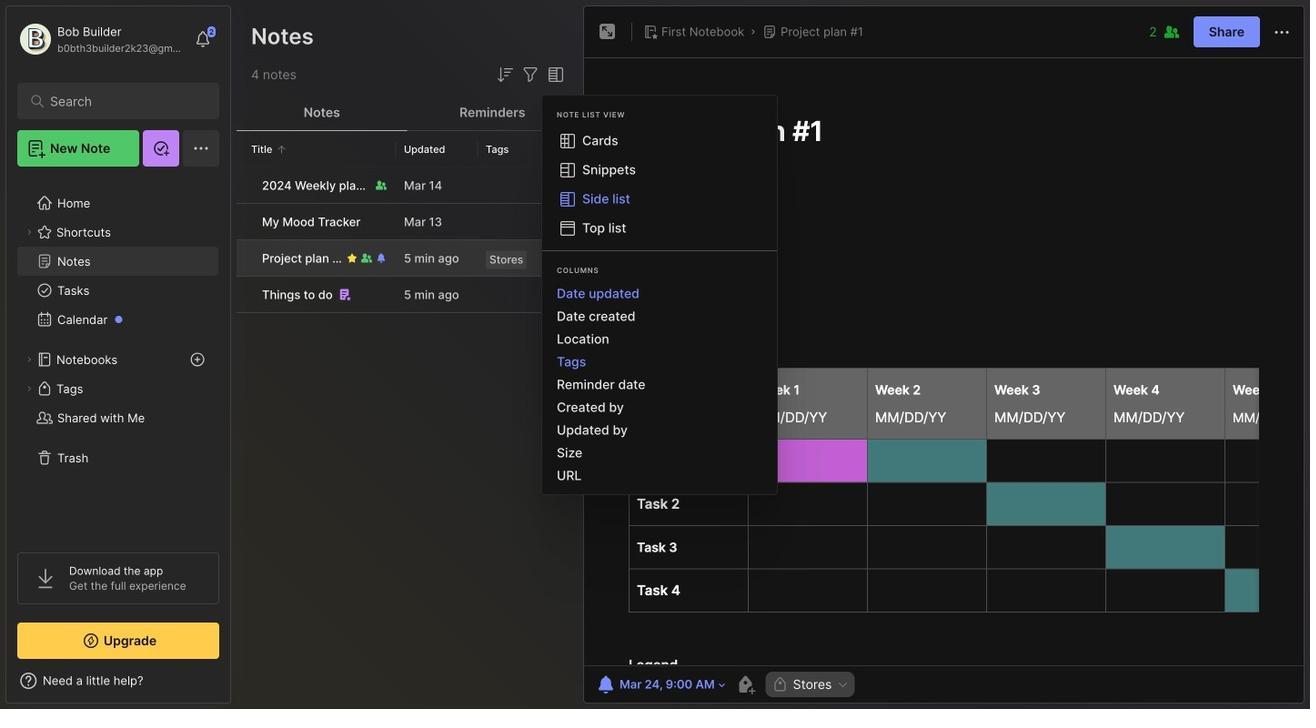 Task type: describe. For each thing, give the bounding box(es) containing it.
Sort options field
[[494, 64, 516, 86]]

WHAT'S NEW field
[[6, 666, 230, 696]]

3 cell from the top
[[237, 240, 251, 276]]

expand notebooks image
[[24, 354, 35, 365]]

1 dropdown list menu from the top
[[543, 127, 777, 243]]

main element
[[0, 0, 237, 709]]

more actions image
[[1272, 21, 1294, 43]]

Search text field
[[50, 93, 195, 110]]

expand tags image
[[24, 383, 35, 394]]

View options field
[[542, 64, 567, 86]]

2 dropdown list menu from the top
[[543, 282, 777, 487]]

tree inside main element
[[6, 178, 230, 536]]

add tag image
[[735, 674, 757, 696]]

click to collapse image
[[230, 675, 244, 697]]

1 cell from the top
[[237, 168, 251, 203]]

none search field inside main element
[[50, 90, 195, 112]]

Add filters field
[[520, 64, 542, 86]]

2 cell from the top
[[237, 204, 251, 239]]



Task type: locate. For each thing, give the bounding box(es) containing it.
Note Editor text field
[[584, 57, 1305, 665]]

1 vertical spatial dropdown list menu
[[543, 282, 777, 487]]

add filters image
[[520, 64, 542, 86]]

0 vertical spatial dropdown list menu
[[543, 127, 777, 243]]

4 cell from the top
[[237, 277, 251, 312]]

cell
[[237, 168, 251, 203], [237, 204, 251, 239], [237, 240, 251, 276], [237, 277, 251, 312]]

Account field
[[17, 21, 186, 57]]

expand note image
[[597, 21, 619, 43]]

note window element
[[584, 5, 1305, 708]]

Edit reminder field
[[594, 672, 728, 697]]

tree
[[6, 178, 230, 536]]

tab list
[[237, 95, 578, 131]]

dropdown list menu
[[543, 127, 777, 243], [543, 282, 777, 487]]

None search field
[[50, 90, 195, 112]]

Stores Tag actions field
[[832, 678, 850, 691]]

More actions field
[[1272, 20, 1294, 43]]

row group
[[237, 168, 578, 314]]



Task type: vqa. For each thing, say whether or not it's contained in the screenshot.
tab list
yes



